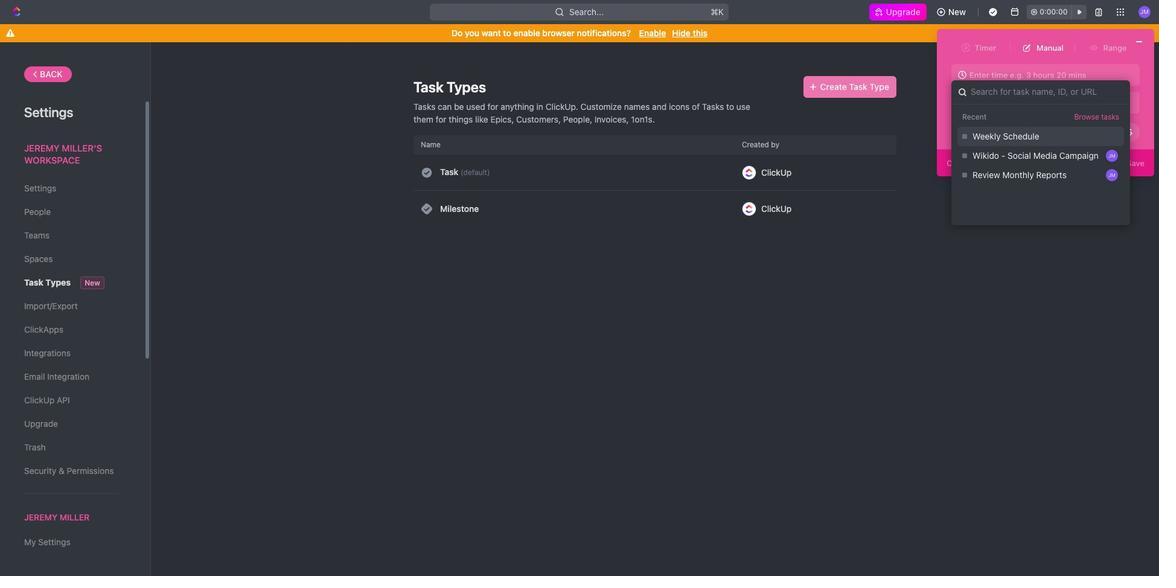 Task type: locate. For each thing, give the bounding box(es) containing it.
by
[[771, 140, 780, 149]]

2 vertical spatial new
[[85, 278, 100, 288]]

to left use
[[727, 101, 735, 112]]

email integration
[[24, 371, 89, 382]]

task types up can
[[414, 79, 486, 95]]

new inside the settings element
[[85, 278, 100, 288]]

clickup inside the settings element
[[24, 395, 55, 405]]

for down can
[[436, 114, 447, 124]]

task down spaces
[[24, 277, 43, 288]]

jm down tasks at the top right of page
[[1109, 172, 1116, 178]]

+
[[1086, 98, 1091, 108]]

1 horizontal spatial for
[[488, 101, 499, 112]]

search...
[[570, 7, 604, 17]]

clickup.
[[546, 101, 579, 112]]

miller's
[[62, 143, 102, 153]]

1 vertical spatial settings
[[24, 183, 56, 193]]

create task type
[[821, 82, 890, 92]]

import/export link
[[24, 296, 120, 316]]

people link
[[24, 202, 120, 222]]

0 vertical spatial jeremy
[[24, 143, 60, 153]]

integration
[[47, 371, 89, 382]]

0 vertical spatial new
[[949, 7, 967, 17]]

task types inside the settings element
[[24, 277, 71, 288]]

0 vertical spatial task types
[[414, 79, 486, 95]]

1 horizontal spatial upgrade
[[886, 7, 921, 17]]

create task type button
[[804, 76, 897, 98]]

jeremy for jeremy miller
[[24, 512, 57, 522]]

customize
[[581, 101, 622, 112]]

icons
[[669, 101, 690, 112]]

2 tasks from the left
[[702, 101, 724, 112]]

1 vertical spatial jm
[[1109, 172, 1116, 178]]

settings down back link on the top left of the page
[[24, 104, 73, 120]]

settings right "my"
[[38, 537, 70, 547]]

(default)
[[461, 168, 490, 177]]

0 vertical spatial to
[[503, 28, 511, 38]]

clickup api
[[24, 395, 70, 405]]

jeremy
[[24, 143, 60, 153], [24, 512, 57, 522]]

to
[[503, 28, 511, 38], [727, 101, 735, 112]]

api
[[57, 395, 70, 405]]

1 horizontal spatial types
[[447, 79, 486, 95]]

Enter time e.g. 3 hours 20 mins text field
[[952, 64, 1140, 86]]

0 vertical spatial upgrade
[[886, 7, 921, 17]]

2 jm from the top
[[1109, 172, 1116, 178]]

of
[[692, 101, 700, 112]]

security & permissions
[[24, 466, 114, 476]]

0 vertical spatial jm
[[1109, 153, 1116, 159]]

task left the type
[[850, 82, 868, 92]]

jeremy inside jeremy miller's workspace
[[24, 143, 60, 153]]

tasks up them
[[414, 101, 436, 112]]

1 horizontal spatial tasks
[[702, 101, 724, 112]]

0:00:00
[[1040, 7, 1068, 16]]

2 horizontal spatial new
[[1093, 98, 1110, 108]]

0 horizontal spatial new
[[85, 278, 100, 288]]

schedule
[[1004, 131, 1040, 141]]

jeremy up "my settings"
[[24, 512, 57, 522]]

1 horizontal spatial to
[[727, 101, 735, 112]]

for
[[488, 101, 499, 112], [436, 114, 447, 124]]

review monthly reports
[[973, 170, 1067, 180]]

0 horizontal spatial types
[[46, 277, 71, 288]]

1 horizontal spatial upgrade link
[[869, 4, 927, 21]]

1 horizontal spatial new
[[949, 7, 967, 17]]

1 vertical spatial jeremy
[[24, 512, 57, 522]]

0 vertical spatial settings
[[24, 104, 73, 120]]

upgrade link up the trash link
[[24, 414, 120, 434]]

integrations link
[[24, 343, 120, 364]]

task (default)
[[440, 167, 490, 177]]

1 vertical spatial for
[[436, 114, 447, 124]]

back link
[[24, 66, 72, 82]]

people,
[[563, 114, 593, 124]]

0 vertical spatial upgrade link
[[869, 4, 927, 21]]

jeremy up workspace
[[24, 143, 60, 153]]

task
[[414, 79, 444, 95], [850, 82, 868, 92], [440, 167, 459, 177], [24, 277, 43, 288]]

permissions
[[67, 466, 114, 476]]

task inside the settings element
[[24, 277, 43, 288]]

types up be
[[447, 79, 486, 95]]

used
[[466, 101, 486, 112]]

0 horizontal spatial tasks
[[414, 101, 436, 112]]

settings element
[[0, 42, 151, 576]]

1 vertical spatial types
[[46, 277, 71, 288]]

Search for task name, ID, or URL text field
[[952, 80, 1131, 104]]

1 jeremy from the top
[[24, 143, 60, 153]]

0 vertical spatial clickup
[[762, 167, 792, 177]]

them
[[414, 114, 434, 124]]

create
[[821, 82, 847, 92]]

1on1s.
[[631, 114, 655, 124]]

1 vertical spatial clickup
[[762, 204, 792, 214]]

0 horizontal spatial upgrade
[[24, 419, 58, 429]]

clickup for milestone
[[762, 204, 792, 214]]

in
[[537, 101, 544, 112]]

types up import/export
[[46, 277, 71, 288]]

enable
[[514, 28, 540, 38]]

1 jm from the top
[[1109, 153, 1116, 159]]

my settings link
[[24, 532, 120, 553]]

tasks right "of"
[[702, 101, 724, 112]]

wikido
[[973, 150, 1000, 161]]

clickapps
[[24, 324, 63, 335]]

1 horizontal spatial task types
[[414, 79, 486, 95]]

spaces
[[24, 254, 53, 264]]

and
[[652, 101, 667, 112]]

upgrade
[[886, 7, 921, 17], [24, 419, 58, 429]]

1 vertical spatial to
[[727, 101, 735, 112]]

hide
[[672, 28, 691, 38]]

for up epics,
[[488, 101, 499, 112]]

to inside the tasks can be used for anything in clickup. customize names and icons of tasks to use them for things like epics, customers, people, invoices, 1on1s.
[[727, 101, 735, 112]]

0 horizontal spatial for
[[436, 114, 447, 124]]

-
[[1002, 150, 1006, 161]]

security & permissions link
[[24, 461, 120, 481]]

jm
[[1109, 153, 1116, 159], [1109, 172, 1116, 178]]

types inside the settings element
[[46, 277, 71, 288]]

settings
[[24, 104, 73, 120], [24, 183, 56, 193], [38, 537, 70, 547]]

do you want to enable browser notifications? enable hide this
[[452, 28, 708, 38]]

types
[[447, 79, 486, 95], [46, 277, 71, 288]]

names
[[624, 101, 650, 112]]

browse
[[1075, 112, 1100, 121]]

0 vertical spatial types
[[447, 79, 486, 95]]

task inside the create task type 'button'
[[850, 82, 868, 92]]

jm right campaign
[[1109, 153, 1116, 159]]

upgrade link left new button
[[869, 4, 927, 21]]

1 vertical spatial upgrade link
[[24, 414, 120, 434]]

to right want
[[503, 28, 511, 38]]

2 vertical spatial clickup
[[24, 395, 55, 405]]

clickapps link
[[24, 320, 120, 340]]

email integration link
[[24, 367, 120, 387]]

2 jeremy from the top
[[24, 512, 57, 522]]

1 vertical spatial upgrade
[[24, 419, 58, 429]]

upgrade link
[[869, 4, 927, 21], [24, 414, 120, 434]]

0 horizontal spatial task types
[[24, 277, 71, 288]]

import/export
[[24, 301, 78, 311]]

task types up import/export
[[24, 277, 71, 288]]

you
[[465, 28, 480, 38]]

0 vertical spatial for
[[488, 101, 499, 112]]

tasks
[[414, 101, 436, 112], [702, 101, 724, 112]]

upgrade left new button
[[886, 7, 921, 17]]

can
[[438, 101, 452, 112]]

my settings
[[24, 537, 70, 547]]

upgrade down the clickup api
[[24, 419, 58, 429]]

settings up people
[[24, 183, 56, 193]]

wikido - social media campaign
[[973, 150, 1099, 161]]

1 vertical spatial task types
[[24, 277, 71, 288]]



Task type: describe. For each thing, give the bounding box(es) containing it.
0 horizontal spatial upgrade link
[[24, 414, 120, 434]]

select task...
[[971, 98, 1018, 107]]

task...
[[996, 98, 1018, 107]]

when:
[[952, 127, 974, 136]]

0:00:00 button
[[1028, 5, 1087, 19]]

things
[[449, 114, 473, 124]]

browser
[[543, 28, 575, 38]]

recent
[[963, 112, 987, 121]]

be
[[454, 101, 464, 112]]

my
[[24, 537, 36, 547]]

do
[[452, 28, 463, 38]]

2 vertical spatial settings
[[38, 537, 70, 547]]

like
[[475, 114, 488, 124]]

workspace
[[24, 154, 80, 165]]

use
[[737, 101, 751, 112]]

jeremy miller
[[24, 512, 90, 522]]

media
[[1034, 150, 1058, 161]]

task
[[1112, 98, 1128, 108]]

select task... button
[[952, 92, 1074, 114]]

customers,
[[516, 114, 561, 124]]

enable
[[639, 28, 666, 38]]

security
[[24, 466, 56, 476]]

campaign
[[1060, 150, 1099, 161]]

jeremy miller's workspace
[[24, 143, 102, 165]]

task up can
[[414, 79, 444, 95]]

trash link
[[24, 437, 120, 458]]

review
[[973, 170, 1001, 180]]

0 horizontal spatial to
[[503, 28, 511, 38]]

milestone
[[440, 204, 479, 214]]

miller
[[60, 512, 90, 522]]

browse tasks
[[1075, 112, 1120, 121]]

new inside button
[[949, 7, 967, 17]]

new button
[[932, 2, 974, 22]]

clickup api link
[[24, 390, 120, 411]]

tasks
[[1102, 112, 1120, 121]]

jm for wikido - social media campaign
[[1109, 153, 1116, 159]]

jm for review monthly reports
[[1109, 172, 1116, 178]]

1 tasks from the left
[[414, 101, 436, 112]]

reports
[[1037, 170, 1067, 180]]

manual
[[1037, 43, 1064, 52]]

name
[[421, 140, 441, 149]]

1 vertical spatial new
[[1093, 98, 1110, 108]]

trash
[[24, 442, 46, 452]]

people
[[24, 207, 51, 217]]

invoices,
[[595, 114, 629, 124]]

weekly
[[973, 131, 1001, 141]]

weekly schedule
[[973, 131, 1040, 141]]

tasks can be used for anything in clickup. customize names and icons of tasks to use them for things like epics, customers, people, invoices, 1on1s.
[[414, 101, 751, 124]]

notifications?
[[577, 28, 631, 38]]

this
[[693, 28, 708, 38]]

created
[[742, 140, 769, 149]]

teams
[[24, 230, 50, 240]]

clickup for task
[[762, 167, 792, 177]]

spaces link
[[24, 249, 120, 269]]

integrations
[[24, 348, 71, 358]]

email
[[24, 371, 45, 382]]

jeremy for jeremy miller's workspace
[[24, 143, 60, 153]]

anything
[[501, 101, 534, 112]]

monthly
[[1003, 170, 1034, 180]]

created by
[[742, 140, 780, 149]]

&
[[59, 466, 65, 476]]

upgrade inside the settings element
[[24, 419, 58, 429]]

type
[[870, 82, 890, 92]]

epics,
[[491, 114, 514, 124]]

want
[[482, 28, 501, 38]]

teams link
[[24, 225, 120, 246]]

back
[[40, 69, 63, 79]]

task left (default)
[[440, 167, 459, 177]]

settings link
[[24, 178, 120, 199]]

⌘k
[[711, 7, 724, 17]]

+ new task
[[1086, 98, 1128, 108]]



Task type: vqa. For each thing, say whether or not it's contained in the screenshot.
the Select task... dropdown button on the top of page
yes



